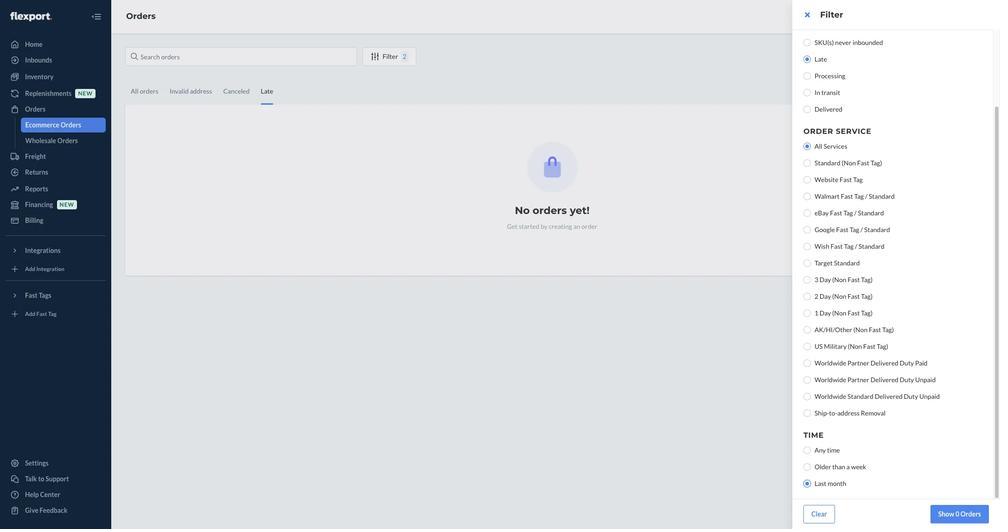 Task type: describe. For each thing, give the bounding box(es) containing it.
service
[[836, 127, 872, 136]]

services
[[824, 142, 848, 150]]

in
[[815, 89, 821, 96]]

older than a week
[[815, 463, 867, 471]]

/ for ebay
[[855, 209, 857, 217]]

google fast tag / standard
[[815, 226, 891, 234]]

day for 1
[[820, 309, 831, 317]]

worldwide standard delivered duty unpaid
[[815, 393, 940, 401]]

delivered for worldwide partner delivered duty paid
[[871, 360, 899, 367]]

delivered for worldwide partner delivered duty unpaid
[[871, 376, 899, 384]]

tag for website
[[854, 176, 863, 184]]

2 day (non fast tag)
[[815, 293, 873, 301]]

standard up 'ebay fast tag / standard'
[[869, 193, 895, 200]]

website
[[815, 176, 839, 184]]

partner for worldwide partner delivered duty unpaid
[[848, 376, 870, 384]]

(non for 2
[[833, 293, 847, 301]]

partner for worldwide partner delivered duty paid
[[848, 360, 870, 367]]

order service
[[804, 127, 872, 136]]

1 day (non fast tag)
[[815, 309, 873, 317]]

worldwide for worldwide standard delivered duty unpaid
[[815, 393, 847, 401]]

any
[[815, 447, 826, 455]]

ak/hi/other
[[815, 326, 853, 334]]

tag) for 3 day (non fast tag)
[[862, 276, 873, 284]]

last month
[[815, 480, 847, 488]]

tag for wish
[[844, 243, 854, 251]]

duty for worldwide partner delivered duty unpaid
[[900, 376, 914, 384]]

wish fast tag / standard
[[815, 243, 885, 251]]

3 day (non fast tag)
[[815, 276, 873, 284]]

tag) for 1 day (non fast tag)
[[862, 309, 873, 317]]

(non for us
[[848, 343, 862, 351]]

/ for google
[[861, 226, 863, 234]]

address
[[838, 410, 860, 418]]

fast down standard (non fast tag)
[[840, 176, 852, 184]]

walmart
[[815, 193, 840, 200]]

month
[[828, 480, 847, 488]]

target
[[815, 259, 833, 267]]

order
[[804, 127, 834, 136]]

/ for walmart
[[866, 193, 868, 200]]

duty for worldwide standard delivered duty unpaid
[[904, 393, 919, 401]]

ship-
[[815, 410, 830, 418]]

target standard
[[815, 259, 860, 267]]

unpaid for worldwide standard delivered duty unpaid
[[920, 393, 940, 401]]

unpaid for worldwide partner delivered duty unpaid
[[916, 376, 936, 384]]

delivered for worldwide standard delivered duty unpaid
[[875, 393, 903, 401]]

fast up 2 day (non fast tag)
[[848, 276, 860, 284]]

3
[[815, 276, 819, 284]]

ebay fast tag / standard
[[815, 209, 884, 217]]

ebay
[[815, 209, 829, 217]]

paid
[[916, 360, 928, 367]]

worldwide for worldwide partner delivered duty unpaid
[[815, 376, 847, 384]]

1
[[815, 309, 819, 317]]

tag for walmart
[[855, 193, 864, 200]]

standard down walmart fast tag / standard at the top right
[[858, 209, 884, 217]]

us military (non fast tag)
[[815, 343, 889, 351]]

standard up ship-to-address removal
[[848, 393, 874, 401]]

fast up the ak/hi/other (non fast tag)
[[848, 309, 860, 317]]

inbounded
[[853, 39, 883, 46]]

late
[[815, 55, 828, 63]]

a
[[847, 463, 850, 471]]

standard down google fast tag / standard
[[859, 243, 885, 251]]

wish
[[815, 243, 830, 251]]

(non for 1
[[833, 309, 847, 317]]

(non for 3
[[833, 276, 847, 284]]



Task type: locate. For each thing, give the bounding box(es) containing it.
worldwide partner delivered duty paid
[[815, 360, 928, 367]]

tag up google fast tag / standard
[[844, 209, 854, 217]]

2 vertical spatial duty
[[904, 393, 919, 401]]

in transit
[[815, 89, 841, 96]]

(non down target standard
[[833, 276, 847, 284]]

tag for google
[[850, 226, 860, 234]]

tag up 'ebay fast tag / standard'
[[855, 193, 864, 200]]

None radio
[[804, 89, 811, 96], [804, 106, 811, 113], [804, 143, 811, 150], [804, 160, 811, 167], [804, 176, 811, 184], [804, 210, 811, 217], [804, 260, 811, 267], [804, 293, 811, 301], [804, 327, 811, 334], [804, 410, 811, 418], [804, 464, 811, 471], [804, 481, 811, 488], [804, 89, 811, 96], [804, 106, 811, 113], [804, 143, 811, 150], [804, 160, 811, 167], [804, 176, 811, 184], [804, 210, 811, 217], [804, 260, 811, 267], [804, 293, 811, 301], [804, 327, 811, 334], [804, 410, 811, 418], [804, 464, 811, 471], [804, 481, 811, 488]]

(non
[[842, 159, 856, 167], [833, 276, 847, 284], [833, 293, 847, 301], [833, 309, 847, 317], [854, 326, 868, 334], [848, 343, 862, 351]]

show 0 orders
[[939, 511, 982, 519]]

worldwide
[[815, 360, 847, 367], [815, 376, 847, 384], [815, 393, 847, 401]]

tag
[[854, 176, 863, 184], [855, 193, 864, 200], [844, 209, 854, 217], [850, 226, 860, 234], [844, 243, 854, 251]]

worldwide partner delivered duty unpaid
[[815, 376, 936, 384]]

None radio
[[804, 39, 811, 46], [804, 56, 811, 63], [804, 72, 811, 80], [804, 193, 811, 200], [804, 226, 811, 234], [804, 243, 811, 251], [804, 276, 811, 284], [804, 310, 811, 317], [804, 343, 811, 351], [804, 360, 811, 367], [804, 377, 811, 384], [804, 393, 811, 401], [804, 447, 811, 455], [804, 39, 811, 46], [804, 56, 811, 63], [804, 72, 811, 80], [804, 193, 811, 200], [804, 226, 811, 234], [804, 243, 811, 251], [804, 276, 811, 284], [804, 310, 811, 317], [804, 343, 811, 351], [804, 360, 811, 367], [804, 377, 811, 384], [804, 393, 811, 401], [804, 447, 811, 455]]

tag) for us military (non fast tag)
[[877, 343, 889, 351]]

standard
[[815, 159, 841, 167], [869, 193, 895, 200], [858, 209, 884, 217], [865, 226, 891, 234], [859, 243, 885, 251], [834, 259, 860, 267], [848, 393, 874, 401]]

2 vertical spatial day
[[820, 309, 831, 317]]

partner
[[848, 360, 870, 367], [848, 376, 870, 384]]

duty left paid
[[900, 360, 914, 367]]

delivered down in transit
[[815, 105, 843, 113]]

sku(s)
[[815, 39, 834, 46]]

0 vertical spatial worldwide
[[815, 360, 847, 367]]

orders
[[961, 511, 982, 519]]

fast right google
[[837, 226, 849, 234]]

time
[[804, 431, 824, 440]]

1 worldwide from the top
[[815, 360, 847, 367]]

delivered
[[815, 105, 843, 113], [871, 360, 899, 367], [871, 376, 899, 384], [875, 393, 903, 401]]

2 worldwide from the top
[[815, 376, 847, 384]]

show 0 orders button
[[931, 506, 989, 524]]

close image
[[805, 11, 810, 19]]

tag down google fast tag / standard
[[844, 243, 854, 251]]

3 day from the top
[[820, 309, 831, 317]]

standard down "wish fast tag / standard" on the right top of the page
[[834, 259, 860, 267]]

fast up 'ebay fast tag / standard'
[[841, 193, 853, 200]]

day for 2
[[820, 293, 831, 301]]

1 vertical spatial worldwide
[[815, 376, 847, 384]]

1 partner from the top
[[848, 360, 870, 367]]

never
[[836, 39, 852, 46]]

fast up worldwide partner delivered duty paid
[[864, 343, 876, 351]]

duty
[[900, 360, 914, 367], [900, 376, 914, 384], [904, 393, 919, 401]]

/ up 'ebay fast tag / standard'
[[866, 193, 868, 200]]

stockout
[[815, 22, 840, 30]]

all
[[815, 142, 823, 150]]

(non down 3 day (non fast tag)
[[833, 293, 847, 301]]

delivered down worldwide partner delivered duty unpaid
[[875, 393, 903, 401]]

all services
[[815, 142, 848, 150]]

2 day from the top
[[820, 293, 831, 301]]

removal
[[861, 410, 886, 418]]

to-
[[830, 410, 838, 418]]

than
[[833, 463, 846, 471]]

duty down paid
[[904, 393, 919, 401]]

day
[[820, 276, 831, 284], [820, 293, 831, 301], [820, 309, 831, 317]]

day for 3
[[820, 276, 831, 284]]

1 vertical spatial duty
[[900, 376, 914, 384]]

clear button
[[804, 506, 835, 524]]

website fast tag
[[815, 176, 863, 184]]

sku(s) never inbounded
[[815, 39, 883, 46]]

1 day from the top
[[820, 276, 831, 284]]

1 vertical spatial day
[[820, 293, 831, 301]]

tag)
[[871, 159, 883, 167], [862, 276, 873, 284], [862, 293, 873, 301], [862, 309, 873, 317], [883, 326, 894, 334], [877, 343, 889, 351]]

standard up "wish fast tag / standard" on the right top of the page
[[865, 226, 891, 234]]

ship-to-address removal
[[815, 410, 886, 418]]

standard up website
[[815, 159, 841, 167]]

/ down walmart fast tag / standard at the top right
[[855, 209, 857, 217]]

google
[[815, 226, 835, 234]]

/ for wish
[[855, 243, 858, 251]]

clear
[[812, 511, 827, 519]]

(non up website fast tag
[[842, 159, 856, 167]]

ak/hi/other (non fast tag)
[[815, 326, 894, 334]]

fast right ebay
[[830, 209, 843, 217]]

day right 1 at right
[[820, 309, 831, 317]]

last
[[815, 480, 827, 488]]

show
[[939, 511, 955, 519]]

fast right wish
[[831, 243, 843, 251]]

transit
[[822, 89, 841, 96]]

(non up us military (non fast tag)
[[854, 326, 868, 334]]

0
[[956, 511, 960, 519]]

tag for ebay
[[844, 209, 854, 217]]

0 vertical spatial duty
[[900, 360, 914, 367]]

0 vertical spatial unpaid
[[916, 376, 936, 384]]

delivered up worldwide partner delivered duty unpaid
[[871, 360, 899, 367]]

1 vertical spatial unpaid
[[920, 393, 940, 401]]

fast
[[858, 159, 870, 167], [840, 176, 852, 184], [841, 193, 853, 200], [830, 209, 843, 217], [837, 226, 849, 234], [831, 243, 843, 251], [848, 276, 860, 284], [848, 293, 860, 301], [848, 309, 860, 317], [869, 326, 882, 334], [864, 343, 876, 351]]

/
[[866, 193, 868, 200], [855, 209, 857, 217], [861, 226, 863, 234], [855, 243, 858, 251]]

0 vertical spatial partner
[[848, 360, 870, 367]]

filter
[[821, 10, 844, 20]]

walmart fast tag / standard
[[815, 193, 895, 200]]

delivered up worldwide standard delivered duty unpaid at the right bottom
[[871, 376, 899, 384]]

older
[[815, 463, 832, 471]]

processing
[[815, 72, 846, 80]]

standard (non fast tag)
[[815, 159, 883, 167]]

military
[[824, 343, 847, 351]]

duty for worldwide partner delivered duty paid
[[900, 360, 914, 367]]

tag up walmart fast tag / standard at the top right
[[854, 176, 863, 184]]

(non down 2 day (non fast tag)
[[833, 309, 847, 317]]

3 worldwide from the top
[[815, 393, 847, 401]]

unpaid
[[916, 376, 936, 384], [920, 393, 940, 401]]

tag) for 2 day (non fast tag)
[[862, 293, 873, 301]]

partner down worldwide partner delivered duty paid
[[848, 376, 870, 384]]

us
[[815, 343, 823, 351]]

fast up website fast tag
[[858, 159, 870, 167]]

2
[[815, 293, 819, 301]]

day right 2 at the right bottom of the page
[[820, 293, 831, 301]]

1 vertical spatial partner
[[848, 376, 870, 384]]

worldwide for worldwide partner delivered duty paid
[[815, 360, 847, 367]]

day right 3
[[820, 276, 831, 284]]

tag up "wish fast tag / standard" on the right top of the page
[[850, 226, 860, 234]]

week
[[852, 463, 867, 471]]

fast down 3 day (non fast tag)
[[848, 293, 860, 301]]

0 vertical spatial day
[[820, 276, 831, 284]]

/ up "wish fast tag / standard" on the right top of the page
[[861, 226, 863, 234]]

2 partner from the top
[[848, 376, 870, 384]]

any time
[[815, 447, 840, 455]]

/ down google fast tag / standard
[[855, 243, 858, 251]]

2 vertical spatial worldwide
[[815, 393, 847, 401]]

fast up us military (non fast tag)
[[869, 326, 882, 334]]

duty up worldwide standard delivered duty unpaid at the right bottom
[[900, 376, 914, 384]]

(non down the ak/hi/other (non fast tag)
[[848, 343, 862, 351]]

partner down us military (non fast tag)
[[848, 360, 870, 367]]

time
[[828, 447, 840, 455]]



Task type: vqa. For each thing, say whether or not it's contained in the screenshot.
the middle 'Day'
yes



